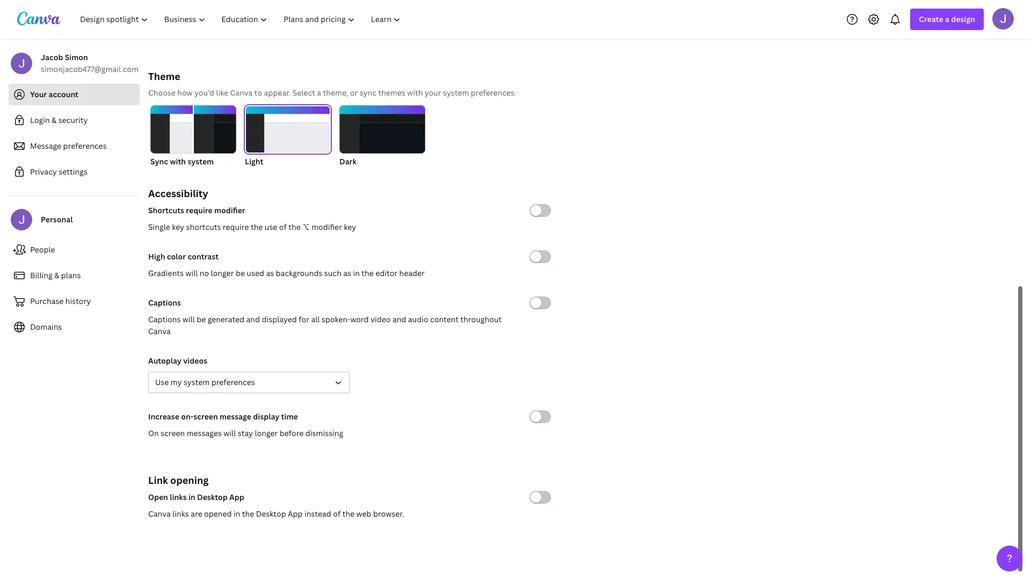 Task type: describe. For each thing, give the bounding box(es) containing it.
a inside dropdown button
[[946, 14, 950, 24]]

sync
[[150, 156, 168, 167]]

2 key from the left
[[344, 222, 356, 232]]

autoplay videos
[[148, 356, 208, 366]]

shortcuts require modifier
[[148, 205, 245, 216]]

billing & plans link
[[9, 265, 140, 286]]

shortcuts
[[148, 205, 184, 216]]

2 vertical spatial will
[[224, 428, 236, 439]]

create a design
[[920, 14, 976, 24]]

web
[[357, 509, 372, 519]]

browser.
[[373, 509, 404, 519]]

jacob simon image
[[993, 8, 1015, 29]]

generated
[[208, 314, 245, 325]]

how
[[177, 88, 193, 98]]

videos
[[183, 356, 208, 366]]

purchase history
[[30, 296, 91, 306]]

domains link
[[9, 317, 140, 338]]

Dark button
[[340, 105, 426, 168]]

1 vertical spatial desktop
[[256, 509, 286, 519]]

canva links are opened in the desktop app instead of the web browser.
[[148, 509, 404, 519]]

history
[[65, 296, 91, 306]]

simon
[[65, 52, 88, 62]]

0 vertical spatial longer
[[211, 268, 234, 278]]

backgrounds
[[276, 268, 323, 278]]

Light button
[[245, 105, 331, 168]]

increase
[[148, 412, 179, 422]]

themes
[[379, 88, 406, 98]]

2 vertical spatial canva
[[148, 509, 171, 519]]

0 horizontal spatial require
[[186, 205, 213, 216]]

people link
[[9, 239, 140, 261]]

display
[[253, 412, 280, 422]]

color
[[167, 252, 186, 262]]

use
[[155, 377, 169, 387]]

use
[[265, 222, 278, 232]]

or
[[350, 88, 358, 98]]

time
[[281, 412, 298, 422]]

header
[[400, 268, 425, 278]]

sync
[[360, 88, 377, 98]]

gradients
[[148, 268, 184, 278]]

system inside theme choose how you'd like canva to appear. select a theme, or sync themes with your system preferences.
[[443, 88, 469, 98]]

purchase history link
[[9, 291, 140, 312]]

links for are
[[173, 509, 189, 519]]

billing
[[30, 270, 53, 281]]

link
[[148, 474, 168, 487]]

1 and from the left
[[246, 314, 260, 325]]

on
[[148, 428, 159, 439]]

message
[[220, 412, 251, 422]]

such
[[325, 268, 342, 278]]

account
[[49, 89, 78, 99]]

system for sync with system
[[188, 156, 214, 167]]

single
[[148, 222, 170, 232]]

2 and from the left
[[393, 314, 406, 325]]

autoplay
[[148, 356, 182, 366]]

0 vertical spatial modifier
[[214, 205, 245, 216]]

settings
[[59, 167, 88, 177]]

1 vertical spatial screen
[[161, 428, 185, 439]]

the left ⌥
[[289, 222, 301, 232]]

be inside captions will be generated and displayed for all spoken-word video and audio content throughout canva
[[197, 314, 206, 325]]

your account link
[[9, 84, 140, 105]]

video
[[371, 314, 391, 325]]

high
[[148, 252, 165, 262]]

login
[[30, 115, 50, 125]]

plans
[[61, 270, 81, 281]]

& for login
[[52, 115, 57, 125]]

shortcuts
[[186, 222, 221, 232]]

your account
[[30, 89, 78, 99]]

will for be
[[183, 314, 195, 325]]

& for billing
[[54, 270, 59, 281]]

captions for captions will be generated and displayed for all spoken-word video and audio content throughout canva
[[148, 314, 181, 325]]

choose
[[148, 88, 176, 98]]

2 as from the left
[[344, 268, 351, 278]]

the right opened
[[242, 509, 254, 519]]

1 horizontal spatial of
[[333, 509, 341, 519]]

captions for captions
[[148, 298, 181, 308]]

open
[[148, 492, 168, 502]]

word
[[351, 314, 369, 325]]

displayed
[[262, 314, 297, 325]]

privacy settings link
[[9, 161, 140, 183]]

create a design button
[[911, 9, 985, 30]]

purchase
[[30, 296, 64, 306]]

are
[[191, 509, 202, 519]]

theme
[[148, 70, 180, 83]]

1 vertical spatial require
[[223, 222, 249, 232]]



Task type: vqa. For each thing, say whether or not it's contained in the screenshot.
Notes Button
no



Task type: locate. For each thing, give the bounding box(es) containing it.
preferences inside button
[[212, 377, 255, 387]]

preferences
[[63, 141, 107, 151], [212, 377, 255, 387]]

2 captions from the top
[[148, 314, 181, 325]]

1 horizontal spatial modifier
[[312, 222, 342, 232]]

captions up autoplay at left
[[148, 314, 181, 325]]

0 vertical spatial be
[[236, 268, 245, 278]]

login & security link
[[9, 110, 140, 131]]

link opening
[[148, 474, 209, 487]]

2 vertical spatial in
[[234, 509, 240, 519]]

domains
[[30, 322, 62, 332]]

1 horizontal spatial screen
[[194, 412, 218, 422]]

1 horizontal spatial require
[[223, 222, 249, 232]]

Use my system preferences button
[[148, 372, 350, 393]]

system right your
[[443, 88, 469, 98]]

0 vertical spatial with
[[407, 88, 423, 98]]

system inside sync with system button
[[188, 156, 214, 167]]

& left plans
[[54, 270, 59, 281]]

open links in desktop app
[[148, 492, 244, 502]]

1 as from the left
[[266, 268, 274, 278]]

1 horizontal spatial be
[[236, 268, 245, 278]]

will for no
[[186, 268, 198, 278]]

0 horizontal spatial in
[[189, 492, 195, 502]]

jacob
[[41, 52, 63, 62]]

no
[[200, 268, 209, 278]]

opening
[[170, 474, 209, 487]]

⌥
[[303, 222, 310, 232]]

your
[[425, 88, 442, 98]]

1 vertical spatial of
[[333, 509, 341, 519]]

the left the use
[[251, 222, 263, 232]]

will left stay in the bottom of the page
[[224, 428, 236, 439]]

simonjacob477@gmail.com
[[41, 64, 139, 74]]

in down opening
[[189, 492, 195, 502]]

1 vertical spatial modifier
[[312, 222, 342, 232]]

1 vertical spatial be
[[197, 314, 206, 325]]

as
[[266, 268, 274, 278], [344, 268, 351, 278]]

app left instead at the bottom left
[[288, 509, 303, 519]]

single key shortcuts require the use of the ⌥ modifier key
[[148, 222, 356, 232]]

2 horizontal spatial in
[[353, 268, 360, 278]]

people
[[30, 245, 55, 255]]

before
[[280, 428, 304, 439]]

modifier right ⌥
[[312, 222, 342, 232]]

0 vertical spatial &
[[52, 115, 57, 125]]

1 vertical spatial a
[[317, 88, 321, 98]]

content
[[430, 314, 459, 325]]

and
[[246, 314, 260, 325], [393, 314, 406, 325]]

with inside theme choose how you'd like canva to appear. select a theme, or sync themes with your system preferences.
[[407, 88, 423, 98]]

desktop left instead at the bottom left
[[256, 509, 286, 519]]

will inside captions will be generated and displayed for all spoken-word video and audio content throughout canva
[[183, 314, 195, 325]]

stay
[[238, 428, 253, 439]]

screen down increase
[[161, 428, 185, 439]]

privacy
[[30, 167, 57, 177]]

throughout
[[461, 314, 502, 325]]

login & security
[[30, 115, 88, 125]]

high color contrast
[[148, 252, 219, 262]]

0 vertical spatial of
[[279, 222, 287, 232]]

0 horizontal spatial modifier
[[214, 205, 245, 216]]

0 horizontal spatial with
[[170, 156, 186, 167]]

system right my
[[184, 377, 210, 387]]

1 vertical spatial canva
[[148, 326, 171, 336]]

the
[[251, 222, 263, 232], [289, 222, 301, 232], [362, 268, 374, 278], [242, 509, 254, 519], [343, 509, 355, 519]]

screen up the messages
[[194, 412, 218, 422]]

on screen messages will stay longer before dismissing
[[148, 428, 344, 439]]

select
[[293, 88, 315, 98]]

desktop up opened
[[197, 492, 228, 502]]

messages
[[187, 428, 222, 439]]

create
[[920, 14, 944, 24]]

increase on-screen message display time
[[148, 412, 298, 422]]

0 vertical spatial screen
[[194, 412, 218, 422]]

for
[[299, 314, 310, 325]]

key right ⌥
[[344, 222, 356, 232]]

of right the use
[[279, 222, 287, 232]]

0 vertical spatial app
[[229, 492, 244, 502]]

a inside theme choose how you'd like canva to appear. select a theme, or sync themes with your system preferences.
[[317, 88, 321, 98]]

Sync with system button
[[150, 105, 236, 168]]

design
[[952, 14, 976, 24]]

canva inside theme choose how you'd like canva to appear. select a theme, or sync themes with your system preferences.
[[230, 88, 253, 98]]

1 key from the left
[[172, 222, 184, 232]]

0 vertical spatial captions
[[148, 298, 181, 308]]

preferences down the 'login & security' link
[[63, 141, 107, 151]]

0 horizontal spatial longer
[[211, 268, 234, 278]]

1 horizontal spatial as
[[344, 268, 351, 278]]

links for in
[[170, 492, 187, 502]]

app
[[229, 492, 244, 502], [288, 509, 303, 519]]

0 vertical spatial require
[[186, 205, 213, 216]]

system up "accessibility" on the left top of the page
[[188, 156, 214, 167]]

0 horizontal spatial app
[[229, 492, 244, 502]]

longer right no
[[211, 268, 234, 278]]

captions inside captions will be generated and displayed for all spoken-word video and audio content throughout canva
[[148, 314, 181, 325]]

& right login
[[52, 115, 57, 125]]

0 vertical spatial canva
[[230, 88, 253, 98]]

my
[[171, 377, 182, 387]]

in right such on the left top
[[353, 268, 360, 278]]

0 vertical spatial desktop
[[197, 492, 228, 502]]

1 vertical spatial &
[[54, 270, 59, 281]]

1 horizontal spatial preferences
[[212, 377, 255, 387]]

theme choose how you'd like canva to appear. select a theme, or sync themes with your system preferences.
[[148, 70, 517, 98]]

1 vertical spatial longer
[[255, 428, 278, 439]]

to
[[255, 88, 262, 98]]

key right single
[[172, 222, 184, 232]]

2 vertical spatial system
[[184, 377, 210, 387]]

1 captions from the top
[[148, 298, 181, 308]]

canva
[[230, 88, 253, 98], [148, 326, 171, 336], [148, 509, 171, 519]]

require right shortcuts
[[223, 222, 249, 232]]

0 vertical spatial a
[[946, 14, 950, 24]]

0 horizontal spatial a
[[317, 88, 321, 98]]

top level navigation element
[[73, 9, 410, 30]]

0 vertical spatial in
[[353, 268, 360, 278]]

message
[[30, 141, 61, 151]]

message preferences
[[30, 141, 107, 151]]

audio
[[408, 314, 429, 325]]

of right instead at the bottom left
[[333, 509, 341, 519]]

1 horizontal spatial longer
[[255, 428, 278, 439]]

appear.
[[264, 88, 291, 98]]

app up opened
[[229, 492, 244, 502]]

canva down open
[[148, 509, 171, 519]]

1 vertical spatial preferences
[[212, 377, 255, 387]]

captions will be generated and displayed for all spoken-word video and audio content throughout canva
[[148, 314, 502, 336]]

1 horizontal spatial desktop
[[256, 509, 286, 519]]

all
[[311, 314, 320, 325]]

1 vertical spatial in
[[189, 492, 195, 502]]

opened
[[204, 509, 232, 519]]

accessibility
[[148, 187, 208, 200]]

a right the select
[[317, 88, 321, 98]]

links down link opening
[[170, 492, 187, 502]]

modifier up single key shortcuts require the use of the ⌥ modifier key
[[214, 205, 245, 216]]

0 horizontal spatial preferences
[[63, 141, 107, 151]]

be
[[236, 268, 245, 278], [197, 314, 206, 325]]

the left editor
[[362, 268, 374, 278]]

with
[[407, 88, 423, 98], [170, 156, 186, 167]]

0 horizontal spatial of
[[279, 222, 287, 232]]

captions down the gradients
[[148, 298, 181, 308]]

1 horizontal spatial in
[[234, 509, 240, 519]]

0 vertical spatial will
[[186, 268, 198, 278]]

and left "displayed"
[[246, 314, 260, 325]]

1 horizontal spatial a
[[946, 14, 950, 24]]

contrast
[[188, 252, 219, 262]]

1 horizontal spatial and
[[393, 314, 406, 325]]

you'd
[[195, 88, 214, 98]]

0 vertical spatial links
[[170, 492, 187, 502]]

system for use my system preferences
[[184, 377, 210, 387]]

personal
[[41, 214, 73, 225]]

longer
[[211, 268, 234, 278], [255, 428, 278, 439]]

dismissing
[[306, 428, 344, 439]]

0 horizontal spatial desktop
[[197, 492, 228, 502]]

use my system preferences
[[155, 377, 255, 387]]

the left web
[[343, 509, 355, 519]]

sync with system
[[150, 156, 214, 167]]

1 vertical spatial system
[[188, 156, 214, 167]]

security
[[58, 115, 88, 125]]

privacy settings
[[30, 167, 88, 177]]

light
[[245, 156, 264, 167]]

1 horizontal spatial with
[[407, 88, 423, 98]]

0 vertical spatial preferences
[[63, 141, 107, 151]]

canva up autoplay at left
[[148, 326, 171, 336]]

theme,
[[323, 88, 348, 98]]

be left the used
[[236, 268, 245, 278]]

billing & plans
[[30, 270, 81, 281]]

1 horizontal spatial key
[[344, 222, 356, 232]]

preferences.
[[471, 88, 517, 98]]

with inside button
[[170, 156, 186, 167]]

and right video
[[393, 314, 406, 325]]

canva inside captions will be generated and displayed for all spoken-word video and audio content throughout canva
[[148, 326, 171, 336]]

spoken-
[[322, 314, 351, 325]]

with left your
[[407, 88, 423, 98]]

longer down "display"
[[255, 428, 278, 439]]

1 vertical spatial captions
[[148, 314, 181, 325]]

canva left to
[[230, 88, 253, 98]]

on-
[[181, 412, 194, 422]]

0 horizontal spatial screen
[[161, 428, 185, 439]]

modifier
[[214, 205, 245, 216], [312, 222, 342, 232]]

in
[[353, 268, 360, 278], [189, 492, 195, 502], [234, 509, 240, 519]]

as right the used
[[266, 268, 274, 278]]

used
[[247, 268, 264, 278]]

1 vertical spatial links
[[173, 509, 189, 519]]

1 horizontal spatial app
[[288, 509, 303, 519]]

in right opened
[[234, 509, 240, 519]]

editor
[[376, 268, 398, 278]]

1 vertical spatial will
[[183, 314, 195, 325]]

require up shortcuts
[[186, 205, 213, 216]]

0 vertical spatial system
[[443, 88, 469, 98]]

0 horizontal spatial as
[[266, 268, 274, 278]]

1 vertical spatial with
[[170, 156, 186, 167]]

your
[[30, 89, 47, 99]]

preferences up 'message'
[[212, 377, 255, 387]]

& inside "link"
[[54, 270, 59, 281]]

a left design
[[946, 14, 950, 24]]

gradients will no longer be used as backgrounds such as in the editor header
[[148, 268, 425, 278]]

will left no
[[186, 268, 198, 278]]

like
[[216, 88, 228, 98]]

instead
[[305, 509, 331, 519]]

dark
[[340, 156, 357, 167]]

of
[[279, 222, 287, 232], [333, 509, 341, 519]]

0 horizontal spatial key
[[172, 222, 184, 232]]

be left the generated
[[197, 314, 206, 325]]

0 horizontal spatial be
[[197, 314, 206, 325]]

jacob simon simonjacob477@gmail.com
[[41, 52, 139, 74]]

with right sync
[[170, 156, 186, 167]]

a
[[946, 14, 950, 24], [317, 88, 321, 98]]

1 vertical spatial app
[[288, 509, 303, 519]]

links left are
[[173, 509, 189, 519]]

will left the generated
[[183, 314, 195, 325]]

system inside use my system preferences button
[[184, 377, 210, 387]]

message preferences link
[[9, 135, 140, 157]]

0 horizontal spatial and
[[246, 314, 260, 325]]

as right such on the left top
[[344, 268, 351, 278]]



